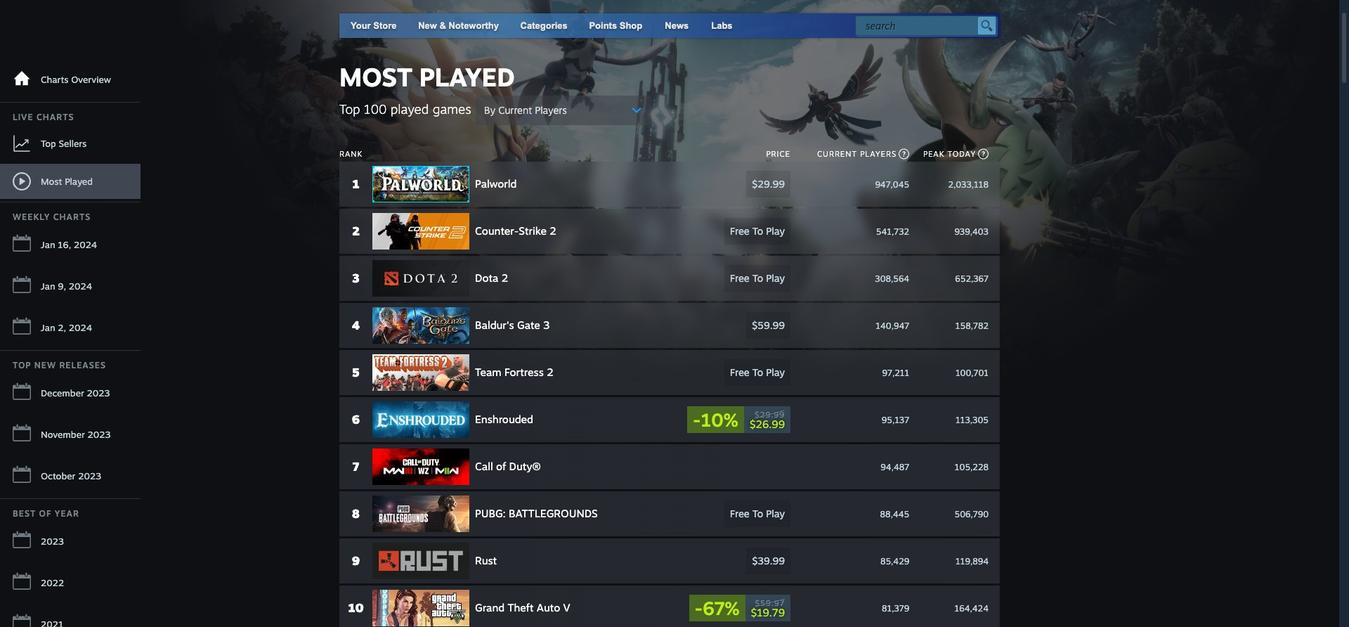Task type: describe. For each thing, give the bounding box(es) containing it.
noteworthy
[[449, 20, 499, 31]]

95,137
[[882, 414, 910, 425]]

jan 2, 2024
[[41, 322, 92, 333]]

1 horizontal spatial players
[[861, 149, 897, 159]]

played inside most played link
[[65, 175, 93, 187]]

team
[[475, 366, 502, 379]]

6
[[352, 412, 360, 427]]

theft
[[508, 601, 534, 614]]

0 vertical spatial charts
[[41, 74, 68, 85]]

4
[[352, 318, 360, 333]]

top sellers
[[41, 137, 87, 149]]

10
[[348, 600, 364, 615]]

december 2023 link
[[0, 374, 141, 413]]

fortress
[[505, 366, 544, 379]]

dota
[[475, 271, 499, 285]]

top 100 played games
[[340, 101, 472, 117]]

baldur's gate 3 link
[[373, 307, 675, 344]]

2 down 1
[[352, 224, 360, 238]]

652,367
[[956, 273, 989, 284]]

played
[[391, 101, 429, 117]]

team fortress 2 link
[[373, 354, 675, 391]]

5
[[352, 365, 360, 380]]

charts overview link
[[0, 60, 141, 99]]

november 2023
[[41, 429, 111, 440]]

shop
[[620, 20, 643, 31]]

free to play for 2
[[730, 225, 785, 237]]

overview
[[71, 74, 111, 85]]

2023 for october 2023
[[78, 470, 101, 482]]

jan 9, 2024 link
[[0, 267, 141, 306]]

play for 8
[[766, 508, 785, 520]]

$26.99
[[750, 417, 785, 431]]

today
[[948, 149, 977, 159]]

peak
[[924, 149, 945, 159]]

jan 9, 2024
[[41, 281, 92, 292]]

new & noteworthy link
[[418, 20, 499, 31]]

jan for jan 16, 2024
[[41, 239, 55, 250]]

9
[[352, 553, 360, 568]]

top for top sellers
[[41, 137, 56, 149]]

labs
[[712, 20, 733, 31]]

counter-strike 2
[[475, 224, 557, 238]]

most played link
[[0, 164, 141, 199]]

grand theft auto v
[[475, 601, 571, 614]]

gate
[[517, 318, 541, 332]]

play for 5
[[766, 366, 785, 378]]

points shop link
[[578, 13, 654, 38]]

october 2023 link
[[0, 457, 141, 496]]

free for 5
[[730, 366, 750, 378]]

weekly charts
[[13, 212, 91, 222]]

sellers
[[59, 137, 87, 149]]

store
[[374, 20, 397, 31]]

releases
[[59, 360, 106, 371]]

9,
[[58, 281, 66, 292]]

strike
[[519, 224, 547, 238]]

140,947
[[876, 320, 910, 331]]

news link
[[654, 13, 700, 38]]

pubg: battlegrounds link
[[373, 496, 675, 532]]

119,894
[[956, 556, 989, 566]]

play for 2
[[766, 225, 785, 237]]

jan 16, 2024 link
[[0, 226, 141, 264]]

113,305
[[956, 414, 989, 425]]

to for 8
[[753, 508, 764, 520]]

november 2023 link
[[0, 416, 141, 454]]

1 horizontal spatial played
[[420, 61, 515, 93]]

67%
[[703, 597, 740, 619]]

1 horizontal spatial most played
[[340, 61, 515, 93]]

rust
[[475, 554, 497, 567]]

0 horizontal spatial most played
[[41, 175, 93, 187]]

2023 for november 2023
[[88, 429, 111, 440]]

0 horizontal spatial 3
[[352, 271, 360, 285]]

free for 3
[[730, 272, 750, 284]]

year
[[55, 508, 79, 519]]

free to play for 3
[[730, 272, 785, 284]]

2,
[[58, 322, 66, 333]]

to for 5
[[753, 366, 764, 378]]

free for 8
[[730, 508, 750, 520]]

to for 2
[[753, 225, 764, 237]]

dota 2
[[475, 271, 508, 285]]

$29.99 for $29.99
[[752, 178, 785, 190]]

baldur's gate 3
[[475, 318, 550, 332]]

2,033,118
[[949, 179, 989, 189]]

search search field
[[866, 17, 975, 35]]

labs link
[[700, 13, 744, 38]]

rust link
[[373, 543, 675, 579]]

categories link
[[521, 20, 568, 31]]

1 horizontal spatial 3
[[544, 318, 550, 332]]

of for call
[[496, 460, 506, 473]]

105,228
[[955, 462, 989, 472]]

duty®
[[509, 460, 541, 473]]

by current players
[[484, 104, 567, 116]]

- for 10%
[[693, 408, 701, 431]]

$59.99
[[752, 319, 785, 331]]

-10%
[[693, 408, 739, 431]]

85,429
[[881, 556, 910, 566]]

0 horizontal spatial current
[[499, 104, 532, 116]]

charts overview
[[41, 74, 111, 85]]

$59.97
[[756, 598, 785, 608]]

counter-strike 2 link
[[373, 213, 675, 250]]

88,445
[[881, 509, 910, 519]]

1 vertical spatial most
[[41, 175, 62, 187]]

$29.99 $26.99
[[750, 410, 785, 431]]

categories
[[521, 20, 568, 31]]

16,
[[58, 239, 71, 250]]

2 right fortress
[[547, 366, 554, 379]]



Task type: locate. For each thing, give the bounding box(es) containing it.
2024 right '16,'
[[74, 239, 97, 250]]

1 vertical spatial 3
[[544, 318, 550, 332]]

1 vertical spatial top
[[41, 137, 56, 149]]

2024 for jan 16, 2024
[[74, 239, 97, 250]]

1 vertical spatial 2024
[[69, 281, 92, 292]]

-67%
[[695, 597, 740, 619]]

2 vertical spatial top
[[13, 360, 31, 371]]

played
[[420, 61, 515, 93], [65, 175, 93, 187]]

grand theft auto v link
[[373, 590, 675, 626]]

1 play from the top
[[766, 225, 785, 237]]

0 vertical spatial played
[[420, 61, 515, 93]]

charts up top sellers
[[36, 112, 74, 122]]

3 to from the top
[[753, 366, 764, 378]]

&
[[440, 20, 446, 31]]

$29.99 inside $29.99 $26.99
[[755, 410, 785, 419]]

charts for jan
[[53, 212, 91, 222]]

1 jan from the top
[[41, 239, 55, 250]]

1 vertical spatial charts
[[36, 112, 74, 122]]

0 vertical spatial current
[[499, 104, 532, 116]]

most played down the top sellers "link" on the left top
[[41, 175, 93, 187]]

jan 16, 2024
[[41, 239, 97, 250]]

call
[[475, 460, 493, 473]]

0 vertical spatial $29.99
[[752, 178, 785, 190]]

1 vertical spatial -
[[695, 597, 703, 619]]

2024 inside jan 2, 2024 link
[[69, 322, 92, 333]]

81,379
[[882, 603, 910, 613]]

play for 3
[[766, 272, 785, 284]]

free to play for 8
[[730, 508, 785, 520]]

charts up jan 16, 2024
[[53, 212, 91, 222]]

0 horizontal spatial players
[[535, 104, 567, 116]]

1 horizontal spatial of
[[496, 460, 506, 473]]

2023 down releases at the bottom
[[87, 387, 110, 399]]

2023 right october
[[78, 470, 101, 482]]

dota 2 link
[[373, 260, 675, 297]]

4 free from the top
[[730, 508, 750, 520]]

1 free to play from the top
[[730, 225, 785, 237]]

to
[[753, 225, 764, 237], [753, 272, 764, 284], [753, 366, 764, 378], [753, 508, 764, 520]]

top sellers link
[[0, 126, 141, 161]]

2024 for jan 2, 2024
[[69, 322, 92, 333]]

jan left 2,
[[41, 322, 55, 333]]

0 horizontal spatial of
[[39, 508, 52, 519]]

october 2023
[[41, 470, 101, 482]]

0 vertical spatial new
[[418, 20, 437, 31]]

counter-
[[475, 224, 519, 238]]

1 horizontal spatial most
[[340, 61, 413, 93]]

current right by
[[499, 104, 532, 116]]

jan for jan 2, 2024
[[41, 322, 55, 333]]

top up december 2023 link
[[13, 360, 31, 371]]

points
[[589, 20, 617, 31]]

2 play from the top
[[766, 272, 785, 284]]

december 2023
[[41, 387, 110, 399]]

free to play
[[730, 225, 785, 237], [730, 272, 785, 284], [730, 366, 785, 378], [730, 508, 785, 520]]

7
[[353, 459, 359, 474]]

games
[[433, 101, 472, 117]]

palworld link
[[373, 166, 675, 202]]

0 horizontal spatial top
[[13, 360, 31, 371]]

play
[[766, 225, 785, 237], [766, 272, 785, 284], [766, 366, 785, 378], [766, 508, 785, 520]]

peak today
[[924, 149, 977, 159]]

charts for top
[[36, 112, 74, 122]]

baldur's
[[475, 318, 514, 332]]

0 vertical spatial jan
[[41, 239, 55, 250]]

100
[[364, 101, 387, 117]]

palworld
[[475, 177, 517, 191]]

points shop
[[589, 20, 643, 31]]

2024 right 2,
[[69, 322, 92, 333]]

541,732
[[877, 226, 910, 237]]

2 free from the top
[[730, 272, 750, 284]]

None search field
[[856, 15, 998, 36]]

0 vertical spatial 3
[[352, 271, 360, 285]]

$29.99 down price
[[752, 178, 785, 190]]

$59.97 $19.79
[[751, 598, 785, 619]]

1 vertical spatial jan
[[41, 281, 55, 292]]

top left sellers
[[41, 137, 56, 149]]

october
[[41, 470, 76, 482]]

3 free to play from the top
[[730, 366, 785, 378]]

free for 2
[[730, 225, 750, 237]]

jan for jan 9, 2024
[[41, 281, 55, 292]]

0 horizontal spatial most
[[41, 175, 62, 187]]

2023 down best of year
[[41, 536, 64, 547]]

0 vertical spatial -
[[693, 408, 701, 431]]

played up "games" in the top of the page
[[420, 61, 515, 93]]

team fortress 2
[[475, 366, 554, 379]]

0 vertical spatial most
[[340, 61, 413, 93]]

2 horizontal spatial top
[[340, 101, 360, 117]]

most
[[340, 61, 413, 93], [41, 175, 62, 187]]

0 horizontal spatial played
[[65, 175, 93, 187]]

2 right dota
[[502, 271, 508, 285]]

2 vertical spatial charts
[[53, 212, 91, 222]]

top inside "link"
[[41, 137, 56, 149]]

current right price
[[818, 149, 858, 159]]

4 to from the top
[[753, 508, 764, 520]]

3 jan from the top
[[41, 322, 55, 333]]

news
[[665, 20, 689, 31]]

$39.99
[[753, 555, 785, 567]]

- for 67%
[[695, 597, 703, 619]]

of for best
[[39, 508, 52, 519]]

1 vertical spatial most played
[[41, 175, 93, 187]]

players right by
[[535, 104, 567, 116]]

top for top new releases
[[13, 360, 31, 371]]

jan left '16,'
[[41, 239, 55, 250]]

4 play from the top
[[766, 508, 785, 520]]

1 free from the top
[[730, 225, 750, 237]]

0 vertical spatial 2024
[[74, 239, 97, 250]]

jan left 9,
[[41, 281, 55, 292]]

3 play from the top
[[766, 366, 785, 378]]

played down sellers
[[65, 175, 93, 187]]

new left the & at top
[[418, 20, 437, 31]]

live
[[13, 112, 33, 122]]

jan 2, 2024 link
[[0, 309, 141, 347]]

most played
[[340, 61, 515, 93], [41, 175, 93, 187]]

pubg: battlegrounds
[[475, 507, 598, 520]]

$29.99 for $29.99 $26.99
[[755, 410, 785, 419]]

1 horizontal spatial current
[[818, 149, 858, 159]]

1 vertical spatial played
[[65, 175, 93, 187]]

2
[[352, 224, 360, 238], [550, 224, 557, 238], [502, 271, 508, 285], [547, 366, 554, 379]]

2 right strike
[[550, 224, 557, 238]]

0 vertical spatial of
[[496, 460, 506, 473]]

1 vertical spatial $29.99
[[755, 410, 785, 419]]

december
[[41, 387, 84, 399]]

4 free to play from the top
[[730, 508, 785, 520]]

2024 inside jan 9, 2024 link
[[69, 281, 92, 292]]

2 jan from the top
[[41, 281, 55, 292]]

your store
[[351, 20, 397, 31]]

top
[[340, 101, 360, 117], [41, 137, 56, 149], [13, 360, 31, 371]]

$29.99 right 10%
[[755, 410, 785, 419]]

of right call
[[496, 460, 506, 473]]

0 horizontal spatial new
[[34, 360, 56, 371]]

free to play for 5
[[730, 366, 785, 378]]

1 vertical spatial new
[[34, 360, 56, 371]]

0 vertical spatial players
[[535, 104, 567, 116]]

auto
[[537, 601, 560, 614]]

506,790
[[955, 509, 989, 519]]

1 vertical spatial players
[[861, 149, 897, 159]]

2023 for december 2023
[[87, 387, 110, 399]]

players
[[535, 104, 567, 116], [861, 149, 897, 159]]

2 vertical spatial jan
[[41, 322, 55, 333]]

your
[[351, 20, 371, 31]]

top left the 100 on the left top
[[340, 101, 360, 117]]

best
[[13, 508, 36, 519]]

3 free from the top
[[730, 366, 750, 378]]

947,045
[[876, 179, 910, 189]]

8
[[352, 506, 360, 521]]

top for top 100 played games
[[340, 101, 360, 117]]

charts left 'overview' on the left top of the page
[[41, 74, 68, 85]]

-
[[693, 408, 701, 431], [695, 597, 703, 619]]

1 horizontal spatial top
[[41, 137, 56, 149]]

2 to from the top
[[753, 272, 764, 284]]

new up december
[[34, 360, 56, 371]]

2023 link
[[0, 522, 141, 561]]

2024 right 9,
[[69, 281, 92, 292]]

current players
[[818, 149, 897, 159]]

1 to from the top
[[753, 225, 764, 237]]

weekly
[[13, 212, 50, 222]]

1 horizontal spatial new
[[418, 20, 437, 31]]

0 vertical spatial top
[[340, 101, 360, 117]]

$19.79
[[751, 606, 785, 619]]

call of duty®
[[475, 460, 541, 473]]

most up the 100 on the left top
[[340, 61, 413, 93]]

2 vertical spatial 2024
[[69, 322, 92, 333]]

2023 right november
[[88, 429, 111, 440]]

3 right the gate
[[544, 318, 550, 332]]

1 vertical spatial of
[[39, 508, 52, 519]]

94,487
[[881, 462, 910, 472]]

most played up played
[[340, 61, 515, 93]]

10%
[[701, 408, 739, 431]]

164,424
[[955, 603, 989, 613]]

1 vertical spatial current
[[818, 149, 858, 159]]

2022 link
[[0, 564, 141, 603]]

0 vertical spatial most played
[[340, 61, 515, 93]]

of right best
[[39, 508, 52, 519]]

to for 3
[[753, 272, 764, 284]]

$29.99
[[752, 178, 785, 190], [755, 410, 785, 419]]

2022
[[41, 577, 64, 588]]

3 up 4
[[352, 271, 360, 285]]

players up 947,045
[[861, 149, 897, 159]]

2024 for jan 9, 2024
[[69, 281, 92, 292]]

live charts
[[13, 112, 74, 122]]

2 free to play from the top
[[730, 272, 785, 284]]

2024 inside jan 16, 2024 link
[[74, 239, 97, 250]]

best of year
[[13, 508, 79, 519]]

battlegrounds
[[509, 507, 598, 520]]

most up weekly charts
[[41, 175, 62, 187]]

jan
[[41, 239, 55, 250], [41, 281, 55, 292], [41, 322, 55, 333]]

top new releases
[[13, 360, 106, 371]]

pubg:
[[475, 507, 506, 520]]

158,782
[[956, 320, 989, 331]]

100,701
[[956, 367, 989, 378]]



Task type: vqa. For each thing, say whether or not it's contained in the screenshot.
the topmost Steam
no



